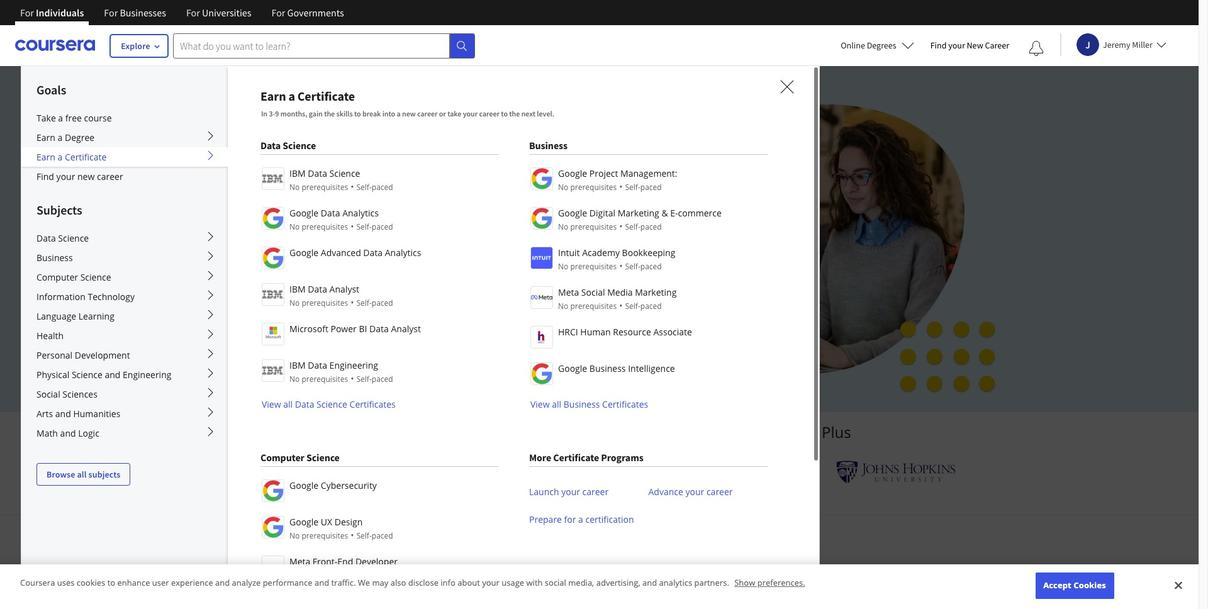 Task type: vqa. For each thing, say whether or not it's contained in the screenshot.
"list item"
no



Task type: locate. For each thing, give the bounding box(es) containing it.
find left new
[[931, 40, 947, 51]]

courses,
[[486, 176, 539, 195]]

1 horizontal spatial the
[[509, 109, 520, 118]]

commerce
[[678, 207, 722, 219]]

computer
[[37, 271, 78, 283], [261, 451, 305, 464]]

0 horizontal spatial find
[[37, 171, 54, 183]]

0 vertical spatial plus
[[822, 422, 851, 442]]

1 vertical spatial social
[[37, 388, 60, 400]]

prerequisites up the job- at the top
[[302, 182, 348, 193]]

and up subscription
[[293, 198, 318, 217]]

business down human
[[590, 363, 626, 374]]

0 vertical spatial marketing
[[618, 207, 659, 219]]

degrees
[[867, 40, 897, 51]]

earn inside earn a certificate dropdown button
[[37, 151, 55, 163]]

1 view from the left
[[262, 398, 281, 410]]

data right the 'bi' on the left
[[369, 323, 389, 335]]

0 horizontal spatial computer science
[[37, 271, 111, 283]]

marketing left the &
[[618, 207, 659, 219]]

0 horizontal spatial day
[[287, 311, 303, 324]]

engineering up social sciences popup button in the bottom of the page
[[123, 369, 171, 381]]

group containing goals
[[21, 65, 820, 609]]

0 horizontal spatial plus
[[740, 559, 779, 585]]

programs—all
[[454, 198, 545, 217]]

• inside ibm data engineering no prerequisites • self-paced
[[351, 373, 354, 385]]

1 horizontal spatial social
[[581, 286, 605, 298]]

cookies
[[1074, 580, 1106, 591]]

earn inside 'earn a certificate in 3-9 months, gain the skills to break into a new career or take your career to the next level.'
[[261, 88, 286, 104]]

0 vertical spatial computer science
[[37, 271, 111, 283]]

1 vertical spatial data science
[[37, 232, 89, 244]]

paced up the hrci human resource associate link
[[641, 301, 662, 312]]

0 horizontal spatial view
[[262, 398, 281, 410]]

class
[[451, 176, 482, 195]]

find inside explore menu element
[[37, 171, 54, 183]]

career inside explore menu element
[[97, 171, 123, 183]]

0 horizontal spatial all
[[77, 469, 87, 480]]

google image
[[481, 461, 549, 484]]

uses
[[57, 577, 75, 589]]

prerequisites for science
[[302, 182, 348, 193]]

physical science and engineering button
[[21, 365, 228, 385]]

partnername logo image inside the hrci human resource associate link
[[531, 326, 553, 349]]

google up subscription
[[289, 207, 319, 219]]

for
[[564, 514, 576, 526]]

math
[[37, 427, 58, 439]]

paced inside google data analytics no prerequisites • self-paced
[[372, 222, 393, 232]]

university of michigan image
[[590, 455, 622, 490]]

1 horizontal spatial certificate
[[298, 88, 355, 104]]

social left media
[[581, 286, 605, 298]]

2 vertical spatial certificate
[[553, 451, 599, 464]]

data science
[[261, 139, 316, 152], [37, 232, 89, 244]]

prerequisites for analyst
[[302, 298, 348, 308]]

johns hopkins university image
[[836, 461, 956, 484]]

0 vertical spatial day
[[287, 311, 303, 324]]

• inside 'ibm data analyst no prerequisites • self-paced'
[[351, 296, 354, 308]]

launch
[[529, 486, 559, 498]]

1 the from the left
[[324, 109, 335, 118]]

partnername logo image
[[262, 167, 284, 190], [531, 167, 553, 190], [262, 207, 284, 230], [531, 207, 553, 230], [262, 247, 284, 269], [531, 247, 553, 269], [262, 283, 284, 306], [531, 286, 553, 309], [262, 323, 284, 346], [531, 326, 553, 349], [262, 359, 284, 382], [531, 363, 553, 385], [262, 480, 284, 502], [262, 516, 284, 539], [262, 556, 284, 578]]

advance your career
[[649, 486, 733, 498]]

0 horizontal spatial analyst
[[330, 283, 359, 295]]

1 vertical spatial computer
[[261, 451, 305, 464]]

data
[[261, 139, 281, 152], [308, 167, 327, 179], [321, 207, 340, 219], [37, 232, 56, 244], [363, 247, 383, 259], [308, 283, 327, 295], [369, 323, 389, 335], [308, 359, 327, 371], [295, 398, 314, 410]]

find down the earn a certificate
[[37, 171, 54, 183]]

prerequisites for management:
[[570, 182, 617, 193]]

view for business
[[531, 398, 550, 410]]

/year
[[266, 341, 289, 353]]

0 vertical spatial data science
[[261, 139, 316, 152]]

self- left the may
[[357, 570, 372, 581]]

human
[[580, 326, 611, 338]]

plus for leading universities and companies with coursera plus
[[822, 422, 851, 442]]

1 horizontal spatial computer
[[261, 451, 305, 464]]

1 horizontal spatial certificates
[[602, 398, 648, 410]]

0 vertical spatial analyst
[[330, 283, 359, 295]]

to inside unlimited access to 7,000+ world-class courses, hands-on projects, and job-ready certificate programs—all included in your subscription
[[347, 176, 360, 195]]

earn for earn a certificate
[[37, 151, 55, 163]]

• inside google ux design no prerequisites • self-paced
[[351, 529, 354, 541]]

a right for
[[578, 514, 583, 526]]

preferences.
[[758, 577, 805, 589]]

science down personal development
[[72, 369, 102, 381]]

self- down money-
[[357, 374, 372, 385]]

0 horizontal spatial the
[[324, 109, 335, 118]]

None search field
[[173, 33, 475, 58]]

no up start 7-day free trial
[[289, 298, 300, 308]]

marketing
[[618, 207, 659, 219], [635, 286, 677, 298]]

2 horizontal spatial certificate
[[553, 451, 599, 464]]

user
[[152, 577, 169, 589]]

1 vertical spatial earn
[[37, 132, 55, 143]]

a inside prepare for a certification link
[[578, 514, 583, 526]]

certificate for earn a certificate in 3-9 months, gain the skills to break into a new career or take your career to the next level.
[[298, 88, 355, 104]]

0 horizontal spatial certificates
[[350, 398, 396, 410]]

self- up bookkeeping
[[625, 222, 641, 232]]

1 horizontal spatial analytics
[[385, 247, 421, 259]]

ibm for ibm data analyst
[[289, 283, 306, 295]]

2 view from the left
[[531, 398, 550, 410]]

paced
[[372, 182, 393, 193], [641, 182, 662, 193], [372, 222, 393, 232], [641, 222, 662, 232], [641, 261, 662, 272], [372, 298, 393, 308], [641, 301, 662, 312], [372, 374, 393, 385], [372, 531, 393, 541], [372, 570, 393, 581]]

0 vertical spatial in
[[608, 198, 620, 217]]

social
[[545, 577, 566, 589]]

find for find your new career
[[931, 40, 947, 51]]

4 for from the left
[[272, 6, 285, 19]]

no inside ibm data science no prerequisites • self-paced
[[289, 182, 300, 193]]

2 vertical spatial ibm
[[289, 359, 306, 371]]

all for data science
[[283, 398, 293, 410]]

science up google cybersecurity
[[306, 451, 340, 464]]

0 horizontal spatial certificate
[[65, 151, 107, 163]]

no inside ibm data engineering no prerequisites • self-paced
[[289, 374, 300, 385]]

a left free
[[58, 112, 63, 124]]

ibm inside ibm data science no prerequisites • self-paced
[[289, 167, 306, 179]]

a for earn a degree
[[58, 132, 63, 143]]

1 horizontal spatial view
[[531, 398, 550, 410]]

computer inside dropdown button
[[37, 271, 78, 283]]

self- down 'management:'
[[625, 182, 641, 193]]

a inside earn a degree dropdown button
[[58, 132, 63, 143]]

1 vertical spatial marketing
[[635, 286, 677, 298]]

self- inside google digital marketing & e-commerce no prerequisites • self-paced
[[625, 222, 641, 232]]

google project management: no prerequisites • self-paced
[[558, 167, 677, 193]]

your right take
[[463, 109, 478, 118]]

0 vertical spatial meta
[[558, 286, 579, 298]]

• inside intuit academy bookkeeping no prerequisites • self-paced
[[619, 260, 623, 272]]

info
[[441, 577, 456, 589]]

2 the from the left
[[509, 109, 520, 118]]

for for governments
[[272, 6, 285, 19]]

computer up google cybersecurity
[[261, 451, 305, 464]]

paced down 'management:'
[[641, 182, 662, 193]]

self- for engineering
[[357, 374, 372, 385]]

your inside unlimited access to 7,000+ world-class courses, hands-on projects, and job-ready certificate programs—all included in your subscription
[[234, 221, 264, 240]]

personal development button
[[21, 346, 228, 365]]

data up free
[[308, 283, 327, 295]]

0 vertical spatial ibm
[[289, 167, 306, 179]]

invest in your career with coursera plus
[[420, 559, 779, 585]]

jeremy
[[1103, 39, 1131, 50]]

new
[[402, 109, 416, 118], [77, 171, 95, 183]]

prerequisites up view all data science certificates link
[[302, 374, 348, 385]]

0 horizontal spatial meta
[[289, 556, 310, 568]]

certificate inside dropdown button
[[65, 151, 107, 163]]

google inside google data analytics no prerequisites • self-paced
[[289, 207, 319, 219]]

prerequisites inside meta front-end developer no prerequisites • self-paced
[[302, 570, 348, 581]]

self- inside ibm data engineering no prerequisites • self-paced
[[357, 374, 372, 385]]

prerequisites inside ibm data science no prerequisites • self-paced
[[302, 182, 348, 193]]

0 vertical spatial new
[[402, 109, 416, 118]]

0 horizontal spatial analytics
[[342, 207, 379, 219]]

your down the earn a certificate
[[56, 171, 75, 183]]

browse all subjects button
[[37, 463, 131, 486]]

prerequisites inside 'ibm data analyst no prerequisites • self-paced'
[[302, 298, 348, 308]]

all inside 'data science' "list"
[[283, 398, 293, 410]]

0 horizontal spatial new
[[77, 171, 95, 183]]

a inside take a free course link
[[58, 112, 63, 124]]

guarantee
[[401, 341, 447, 353]]

• down anytime
[[351, 296, 354, 308]]

analytics down the '7,000+'
[[342, 207, 379, 219]]

business button
[[21, 248, 228, 267]]

1 horizontal spatial new
[[402, 109, 416, 118]]

• for analytics
[[351, 220, 354, 232]]

plus for invest in your career with coursera plus
[[740, 559, 779, 585]]

1 vertical spatial analytics
[[385, 247, 421, 259]]

day down "power"
[[327, 341, 343, 353]]

language
[[37, 310, 76, 322]]

a right into
[[397, 109, 401, 118]]

google inside google project management: no prerequisites • self-paced
[[558, 167, 587, 179]]

ibm for ibm data engineering
[[289, 359, 306, 371]]

no for ibm data analyst
[[289, 298, 300, 308]]

meta down "intuit"
[[558, 286, 579, 298]]

computer science inside dropdown button
[[37, 271, 111, 283]]

data inside popup button
[[37, 232, 56, 244]]

paced inside google ux design no prerequisites • self-paced
[[372, 531, 393, 541]]

and left logic in the left of the page
[[60, 427, 76, 439]]

for for businesses
[[104, 6, 118, 19]]

• for design
[[351, 529, 354, 541]]

invest
[[420, 559, 475, 585]]

a down earn a degree
[[58, 151, 63, 163]]

certificate down universities
[[553, 451, 599, 464]]

humanities
[[73, 408, 120, 420]]

prerequisites down project
[[570, 182, 617, 193]]

meta inside meta social media marketing no prerequisites • self-paced
[[558, 286, 579, 298]]

• for science
[[351, 181, 354, 193]]

also
[[391, 577, 406, 589]]

and left analytics
[[643, 577, 657, 589]]

self- inside 'ibm data analyst no prerequisites • self-paced'
[[357, 298, 372, 308]]

more
[[529, 451, 551, 464]]

social up arts
[[37, 388, 60, 400]]

view up universities
[[531, 398, 550, 410]]

group
[[21, 65, 820, 609]]

business up universities
[[564, 398, 600, 410]]

earn a certificate button
[[21, 147, 228, 167]]

self- inside ibm data science no prerequisites • self-paced
[[357, 182, 372, 193]]

more certificate programs list
[[529, 478, 768, 534]]

physical science and engineering
[[37, 369, 171, 381]]

ibm down microsoft
[[289, 359, 306, 371]]

1 horizontal spatial find
[[931, 40, 947, 51]]

prerequisites inside ibm data engineering no prerequisites • self-paced
[[302, 374, 348, 385]]

• down design
[[351, 529, 354, 541]]

0 horizontal spatial data science
[[37, 232, 89, 244]]

1 vertical spatial in
[[479, 559, 497, 585]]

no down the included on the left top
[[558, 222, 568, 232]]

/month,
[[250, 282, 285, 294]]

browse all subjects
[[47, 469, 121, 480]]

• up academy
[[619, 220, 623, 232]]

paced down the &
[[641, 222, 662, 232]]

self- up ready
[[357, 182, 372, 193]]

• for analyst
[[351, 296, 354, 308]]

self-
[[357, 182, 372, 193], [625, 182, 641, 193], [357, 222, 372, 232], [625, 222, 641, 232], [625, 261, 641, 272], [357, 298, 372, 308], [625, 301, 641, 312], [357, 374, 372, 385], [357, 531, 372, 541], [357, 570, 372, 581]]

university of illinois at urbana-champaign image
[[243, 462, 341, 482]]

paced for analyst
[[372, 298, 393, 308]]

• inside ibm data science no prerequisites • self-paced
[[351, 181, 354, 193]]

cookies
[[77, 577, 105, 589]]

business
[[529, 139, 568, 152], [37, 252, 73, 264], [590, 363, 626, 374], [564, 398, 600, 410]]

coursera for leading universities and companies with coursera plus
[[754, 422, 818, 442]]

all inside 'business' 'list'
[[552, 398, 561, 410]]

all inside button
[[77, 469, 87, 480]]

prerequisites up human
[[570, 301, 617, 312]]

science up information technology
[[80, 271, 111, 283]]

ibm for ibm data science
[[289, 167, 306, 179]]

• inside google project management: no prerequisites • self-paced
[[619, 181, 623, 193]]

self- down media
[[625, 301, 641, 312]]

no right "analyze"
[[289, 570, 300, 581]]

self- inside google project management: no prerequisites • self-paced
[[625, 182, 641, 193]]

earn down take
[[37, 132, 55, 143]]

intelligence
[[628, 363, 675, 374]]

1 horizontal spatial day
[[327, 341, 343, 353]]

certificate up gain
[[298, 88, 355, 104]]

0 horizontal spatial coursera
[[20, 577, 55, 589]]

management:
[[621, 167, 677, 179]]

• inside google data analytics no prerequisites • self-paced
[[351, 220, 354, 232]]

computer up information
[[37, 271, 78, 283]]

google down hrci
[[558, 363, 587, 374]]

a for earn a certificate
[[58, 151, 63, 163]]

find for find your new career
[[37, 171, 54, 183]]

0 vertical spatial computer
[[37, 271, 78, 283]]

ibm inside 'ibm data analyst no prerequisites • self-paced'
[[289, 283, 306, 295]]

prerequisites for design
[[302, 531, 348, 541]]

3 ibm from the top
[[289, 359, 306, 371]]

2 vertical spatial earn
[[37, 151, 55, 163]]

all
[[283, 398, 293, 410], [552, 398, 561, 410], [77, 469, 87, 480]]

microsoft power bi data analyst link
[[261, 322, 499, 346]]

google down subscription
[[289, 247, 319, 259]]

1 vertical spatial ibm
[[289, 283, 306, 295]]

no inside google data analytics no prerequisites • self-paced
[[289, 222, 300, 232]]

0 vertical spatial certificate
[[298, 88, 355, 104]]

health button
[[21, 326, 228, 346]]

take
[[448, 109, 462, 118]]

science down subjects
[[58, 232, 89, 244]]

1 vertical spatial new
[[77, 171, 95, 183]]

ibm up projects,
[[289, 167, 306, 179]]

• for management:
[[619, 181, 623, 193]]

2 certificates from the left
[[602, 398, 648, 410]]

ibm up start 7-day free trial button
[[289, 283, 306, 295]]

no inside intuit academy bookkeeping no prerequisites • self-paced
[[558, 261, 568, 272]]

paced inside 'ibm data analyst no prerequisites • self-paced'
[[372, 298, 393, 308]]

paced inside meta front-end developer no prerequisites • self-paced
[[372, 570, 393, 581]]

0 horizontal spatial computer
[[37, 271, 78, 283]]

prerequisites inside google ux design no prerequisites • self-paced
[[302, 531, 348, 541]]

day left free
[[287, 311, 303, 324]]

earn up 3- on the left top of the page
[[261, 88, 286, 104]]

no inside google project management: no prerequisites • self-paced
[[558, 182, 568, 193]]

google advanced data analytics link
[[261, 245, 499, 269]]

google cybersecurity
[[289, 480, 377, 492]]

explore menu element
[[21, 66, 228, 486]]

1 horizontal spatial plus
[[822, 422, 851, 442]]

the right gain
[[324, 109, 335, 118]]

paced down back at the left bottom
[[372, 374, 393, 385]]

paced for management:
[[641, 182, 662, 193]]

a for earn a certificate in 3-9 months, gain the skills to break into a new career or take your career to the next level.
[[288, 88, 295, 104]]

• down academy
[[619, 260, 623, 272]]

google left ux
[[289, 516, 319, 528]]

0 vertical spatial find
[[931, 40, 947, 51]]

front-
[[313, 556, 338, 568]]

1 vertical spatial meta
[[289, 556, 310, 568]]

google inside google ux design no prerequisites • self-paced
[[289, 516, 319, 528]]

• inside google digital marketing & e-commerce no prerequisites • self-paced
[[619, 220, 623, 232]]

day
[[287, 311, 303, 324], [327, 341, 343, 353]]

earn inside earn a degree dropdown button
[[37, 132, 55, 143]]

your down projects,
[[234, 221, 264, 240]]

1 horizontal spatial all
[[283, 398, 293, 410]]

coursera image
[[15, 35, 95, 56]]

ibm inside ibm data engineering no prerequisites • self-paced
[[289, 359, 306, 371]]

digital
[[590, 207, 616, 219]]

for for individuals
[[20, 6, 34, 19]]

coursera plus image
[[234, 118, 426, 137]]

advertising,
[[596, 577, 640, 589]]

marketing inside meta social media marketing no prerequisites • self-paced
[[635, 286, 677, 298]]

1 vertical spatial plus
[[740, 559, 779, 585]]

1 for from the left
[[20, 6, 34, 19]]

skills
[[336, 109, 353, 118]]

advance your career link
[[649, 478, 733, 506]]

1 vertical spatial analyst
[[391, 323, 421, 335]]

a inside earn a certificate dropdown button
[[58, 151, 63, 163]]

1 vertical spatial find
[[37, 171, 54, 183]]

prerequisites inside intuit academy bookkeeping no prerequisites • self-paced
[[570, 261, 617, 272]]

enhance
[[117, 577, 150, 589]]

meta up performance
[[289, 556, 310, 568]]

self- for bookkeeping
[[625, 261, 641, 272]]

in inside unlimited access to 7,000+ world-class courses, hands-on projects, and job-ready certificate programs—all included in your subscription
[[608, 198, 620, 217]]

duke university image
[[382, 461, 440, 481]]

media,
[[568, 577, 594, 589]]

1 ibm from the top
[[289, 167, 306, 179]]

prerequisites inside google data analytics no prerequisites • self-paced
[[302, 222, 348, 232]]

prerequisites for bookkeeping
[[570, 261, 617, 272]]

self- for analyst
[[357, 298, 372, 308]]

self- inside google ux design no prerequisites • self-paced
[[357, 531, 372, 541]]

1 certificates from the left
[[350, 398, 396, 410]]

0 vertical spatial analytics
[[342, 207, 379, 219]]

self- inside google data analytics no prerequisites • self-paced
[[357, 222, 372, 232]]

google left cybersecurity
[[289, 480, 319, 492]]

a up the months,
[[288, 88, 295, 104]]

• down ready
[[351, 220, 354, 232]]

google inside google digital marketing & e-commerce no prerequisites • self-paced
[[558, 207, 587, 219]]

paced inside google project management: no prerequisites • self-paced
[[641, 182, 662, 193]]

jeremy miller
[[1103, 39, 1153, 50]]

• inside meta front-end developer no prerequisites • self-paced
[[351, 569, 354, 581]]

What do you want to learn? text field
[[173, 33, 450, 58]]

experience
[[171, 577, 213, 589]]

self- inside intuit academy bookkeeping no prerequisites • self-paced
[[625, 261, 641, 272]]

1 horizontal spatial coursera
[[654, 559, 736, 585]]

months,
[[281, 109, 307, 118]]

analytics inside google data analytics no prerequisites • self-paced
[[342, 207, 379, 219]]

2 for from the left
[[104, 6, 118, 19]]

certificate for earn a certificate
[[65, 151, 107, 163]]

1 horizontal spatial engineering
[[330, 359, 378, 371]]

no up view all data science certificates link
[[289, 374, 300, 385]]

view inside 'data science' "list"
[[262, 398, 281, 410]]

prerequisites down digital
[[570, 222, 617, 232]]

0 horizontal spatial in
[[479, 559, 497, 585]]

analyst inside 'ibm data analyst no prerequisites • self-paced'
[[330, 283, 359, 295]]

new
[[967, 40, 983, 51]]

engineering
[[330, 359, 378, 371], [123, 369, 171, 381]]

self- inside meta social media marketing no prerequisites • self-paced
[[625, 301, 641, 312]]

no for google data analytics
[[289, 222, 300, 232]]

no up hrci
[[558, 301, 568, 312]]

data down 14-
[[308, 359, 327, 371]]

math and logic button
[[21, 424, 228, 443]]

math and logic
[[37, 427, 99, 439]]

• down $399 /year with 14-day money-back guarantee
[[351, 373, 354, 385]]

1 horizontal spatial meta
[[558, 286, 579, 298]]

all up universities
[[552, 398, 561, 410]]

2 horizontal spatial all
[[552, 398, 561, 410]]

and inside unlimited access to 7,000+ world-class courses, hands-on projects, and job-ready certificate programs—all included in your subscription
[[293, 198, 318, 217]]

earn a certificate
[[37, 151, 107, 163]]

0 horizontal spatial social
[[37, 388, 60, 400]]

data science list
[[261, 166, 499, 411]]

science up the job- at the top
[[330, 167, 360, 179]]

prerequisites inside google project management: no prerequisites • self-paced
[[570, 182, 617, 193]]

project
[[590, 167, 618, 179]]

social
[[581, 286, 605, 298], [37, 388, 60, 400]]

2 horizontal spatial coursera
[[754, 422, 818, 442]]

data down 3- on the left top of the page
[[261, 139, 281, 152]]

paced inside ibm data science no prerequisites • self-paced
[[372, 182, 393, 193]]

1 vertical spatial certificate
[[65, 151, 107, 163]]

individuals
[[36, 6, 84, 19]]

no for ibm data engineering
[[289, 374, 300, 385]]

science down the months,
[[283, 139, 316, 152]]

data down subjects
[[37, 232, 56, 244]]

arts and humanities button
[[21, 404, 228, 424]]

3 for from the left
[[186, 6, 200, 19]]

the
[[324, 109, 335, 118], [509, 109, 520, 118]]

certificate
[[387, 198, 450, 217]]

and left "analyze"
[[215, 577, 230, 589]]

with left the social
[[526, 577, 543, 589]]

for left governments
[[272, 6, 285, 19]]

self- down design
[[357, 531, 372, 541]]

1 horizontal spatial computer science
[[261, 451, 340, 464]]

paced down bookkeeping
[[641, 261, 662, 272]]

prerequisites down 'front-'
[[302, 570, 348, 581]]

your down sas image
[[686, 486, 704, 498]]

business inside business dropdown button
[[37, 252, 73, 264]]

7,000+
[[363, 176, 406, 195]]

arts
[[37, 408, 53, 420]]

find your new career
[[931, 40, 1009, 51]]

engineering down $399 /year with 14-day money-back guarantee
[[330, 359, 378, 371]]

2 ibm from the top
[[289, 283, 306, 295]]

0 vertical spatial earn
[[261, 88, 286, 104]]

and right arts
[[55, 408, 71, 420]]

view inside 'business' 'list'
[[531, 398, 550, 410]]

1 horizontal spatial in
[[608, 198, 620, 217]]

advanced
[[321, 247, 361, 259]]

prerequisites down academy
[[570, 261, 617, 272]]

0 vertical spatial social
[[581, 286, 605, 298]]

your inside the "privacy" alert dialog
[[482, 577, 500, 589]]

your right about
[[482, 577, 500, 589]]

0 horizontal spatial engineering
[[123, 369, 171, 381]]

self- for design
[[357, 531, 372, 541]]

launch your career
[[529, 486, 609, 498]]

no inside google ux design no prerequisites • self-paced
[[289, 531, 300, 541]]

self- for management:
[[625, 182, 641, 193]]

partners.
[[694, 577, 729, 589]]



Task type: describe. For each thing, give the bounding box(es) containing it.
ibm data analyst no prerequisites • self-paced
[[289, 283, 393, 308]]

science inside ibm data science no prerequisites • self-paced
[[330, 167, 360, 179]]

• for engineering
[[351, 373, 354, 385]]

data inside 'ibm data analyst no prerequisites • self-paced'
[[308, 283, 327, 295]]

your left the social
[[501, 559, 543, 585]]

coursera for invest in your career with coursera plus
[[654, 559, 736, 585]]

3-
[[269, 109, 275, 118]]

and down 'front-'
[[315, 577, 329, 589]]

to right skills
[[354, 109, 361, 118]]

ibm data science no prerequisites • self-paced
[[289, 167, 393, 193]]

on
[[587, 176, 604, 195]]

analyze
[[232, 577, 261, 589]]

for for universities
[[186, 6, 200, 19]]

new inside explore menu element
[[77, 171, 95, 183]]

and down development
[[105, 369, 120, 381]]

/month, cancel anytime
[[250, 282, 354, 294]]

data inside ibm data science no prerequisites • self-paced
[[308, 167, 327, 179]]

14-
[[314, 341, 327, 353]]

business list
[[529, 166, 768, 411]]

subjects
[[88, 469, 121, 480]]

view for data science
[[262, 398, 281, 410]]

hec paris image
[[751, 459, 795, 485]]

your right the 'launch'
[[561, 486, 580, 498]]

computer science list
[[261, 478, 499, 609]]

prerequisites inside meta social media marketing no prerequisites • self-paced
[[570, 301, 617, 312]]

google for google ux design no prerequisites • self-paced
[[289, 516, 319, 528]]

certificates inside 'data science' "list"
[[350, 398, 396, 410]]

no inside meta front-end developer no prerequisites • self-paced
[[289, 570, 300, 581]]

social sciences
[[37, 388, 97, 400]]

data science inside popup button
[[37, 232, 89, 244]]

paced for bookkeeping
[[641, 261, 662, 272]]

free
[[65, 112, 82, 124]]

earn a degree button
[[21, 128, 228, 147]]

data inside ibm data engineering no prerequisites • self-paced
[[308, 359, 327, 371]]

business down 'level.'
[[529, 139, 568, 152]]

meta for meta front-end developer
[[289, 556, 310, 568]]

banner navigation
[[10, 0, 354, 35]]

in
[[261, 109, 267, 118]]

launch your career link
[[529, 478, 609, 506]]

computer science button
[[21, 267, 228, 287]]

j
[[1086, 38, 1091, 51]]

paced inside google digital marketing & e-commerce no prerequisites • self-paced
[[641, 222, 662, 232]]

social sciences button
[[21, 385, 228, 404]]

paced inside meta social media marketing no prerequisites • self-paced
[[641, 301, 662, 312]]

with left analytics
[[609, 559, 650, 585]]

for individuals
[[20, 6, 84, 19]]

science down ibm data engineering no prerequisites • self-paced
[[317, 398, 347, 410]]

hrci
[[558, 326, 578, 338]]

google for google project management: no prerequisites • self-paced
[[558, 167, 587, 179]]

accept
[[1044, 580, 1072, 591]]

new inside 'earn a certificate in 3-9 months, gain the skills to break into a new career or take your career to the next level.'
[[402, 109, 416, 118]]

microsoft power bi data analyst
[[289, 323, 421, 335]]

bi
[[359, 323, 367, 335]]

google for google digital marketing & e-commerce no prerequisites • self-paced
[[558, 207, 587, 219]]

• for bookkeeping
[[619, 260, 623, 272]]

career
[[985, 40, 1009, 51]]

with left 14-
[[292, 341, 312, 353]]

1 vertical spatial day
[[327, 341, 343, 353]]

companies
[[639, 422, 716, 442]]

science inside dropdown button
[[80, 271, 111, 283]]

to left next
[[501, 109, 508, 118]]

partnername logo image inside google cybersecurity link
[[262, 480, 284, 502]]

google for google cybersecurity
[[289, 480, 319, 492]]

self- for science
[[357, 182, 372, 193]]

paced for analytics
[[372, 222, 393, 232]]

partnername logo image inside 'google advanced data analytics' link
[[262, 247, 284, 269]]

paced for engineering
[[372, 374, 393, 385]]

prepare
[[529, 514, 562, 526]]

arts and humanities
[[37, 408, 120, 420]]

view all data science certificates
[[262, 398, 396, 410]]

no inside google digital marketing & e-commerce no prerequisites • self-paced
[[558, 222, 568, 232]]

information technology button
[[21, 287, 228, 306]]

take a free course link
[[21, 108, 228, 128]]

prerequisites for analytics
[[302, 222, 348, 232]]

no for google project management:
[[558, 182, 568, 193]]

included
[[549, 198, 604, 217]]

engineering inside ibm data engineering no prerequisites • self-paced
[[330, 359, 378, 371]]

into
[[382, 109, 395, 118]]

data down ibm data engineering no prerequisites • self-paced
[[295, 398, 314, 410]]

start 7-day free trial
[[255, 311, 347, 324]]

back
[[378, 341, 399, 353]]

social inside popup button
[[37, 388, 60, 400]]

google for google business intelligence
[[558, 363, 587, 374]]

traffic.
[[331, 577, 356, 589]]

&
[[662, 207, 668, 219]]

paced for science
[[372, 182, 393, 193]]

academy
[[582, 247, 620, 259]]

a for take a free course
[[58, 112, 63, 124]]

health
[[37, 330, 64, 342]]

• inside meta social media marketing no prerequisites • self-paced
[[619, 300, 623, 312]]

google for google data analytics no prerequisites • self-paced
[[289, 207, 319, 219]]

information technology
[[37, 291, 135, 303]]

no inside meta social media marketing no prerequisites • self-paced
[[558, 301, 568, 312]]

language learning
[[37, 310, 114, 322]]

unlimited
[[234, 176, 298, 195]]

google data analytics no prerequisites • self-paced
[[289, 207, 393, 232]]

1 vertical spatial computer science
[[261, 451, 340, 464]]

level.
[[537, 109, 554, 118]]

1 horizontal spatial data science
[[261, 139, 316, 152]]

data right advanced
[[363, 247, 383, 259]]

your left new
[[949, 40, 965, 51]]

self- inside meta front-end developer no prerequisites • self-paced
[[357, 570, 372, 581]]

coursera uses cookies to enhance user experience and analyze performance and traffic. we may also disclose info about your usage with social media, advertising, and analytics partners. show preferences.
[[20, 577, 805, 589]]

job-
[[322, 198, 346, 217]]

$399 /year with 14-day money-back guarantee
[[246, 341, 447, 353]]

no for ibm data science
[[289, 182, 300, 193]]

start
[[255, 311, 276, 324]]

find your new career link
[[924, 38, 1016, 53]]

your inside 'earn a certificate in 3-9 months, gain the skills to break into a new career or take your career to the next level.'
[[463, 109, 478, 118]]

advance
[[649, 486, 683, 498]]

find your new career
[[37, 171, 123, 183]]

partnername logo image inside "microsoft power bi data analyst" link
[[262, 323, 284, 346]]

engineering inside popup button
[[123, 369, 171, 381]]

social inside meta social media marketing no prerequisites • self-paced
[[581, 286, 605, 298]]

day inside button
[[287, 311, 303, 324]]

sas image
[[663, 462, 711, 482]]

marketing inside google digital marketing & e-commerce no prerequisites • self-paced
[[618, 207, 659, 219]]

trial
[[327, 311, 347, 324]]

subscription
[[268, 221, 347, 240]]

browse
[[47, 469, 75, 480]]

partnername logo image inside "google business intelligence" link
[[531, 363, 553, 385]]

meta front-end developer no prerequisites • self-paced
[[289, 556, 398, 581]]

online
[[841, 40, 865, 51]]

subjects
[[37, 202, 82, 218]]

with inside the "privacy" alert dialog
[[526, 577, 543, 589]]

business inside "google business intelligence" link
[[590, 363, 626, 374]]

meta for meta social media marketing
[[558, 286, 579, 298]]

no for intuit academy bookkeeping
[[558, 261, 568, 272]]

1 horizontal spatial analyst
[[391, 323, 421, 335]]

to inside the "privacy" alert dialog
[[107, 577, 115, 589]]

resource
[[613, 326, 651, 338]]

earn for earn a degree
[[37, 132, 55, 143]]

google ux design no prerequisites • self-paced
[[289, 516, 393, 541]]

or
[[439, 109, 446, 118]]

data inside google data analytics no prerequisites • self-paced
[[321, 207, 340, 219]]

goals
[[37, 82, 66, 98]]

learning
[[79, 310, 114, 322]]

leading universities and companies with coursera plus
[[465, 422, 851, 442]]

self- for analytics
[[357, 222, 372, 232]]

technology
[[88, 291, 135, 303]]

google for google advanced data analytics
[[289, 247, 319, 259]]

money-
[[345, 341, 378, 353]]

your inside explore menu element
[[56, 171, 75, 183]]

anytime
[[318, 282, 354, 294]]

help center image
[[1166, 576, 1181, 592]]

sciences
[[62, 388, 97, 400]]

google cybersecurity link
[[261, 478, 499, 502]]

course
[[84, 112, 112, 124]]

we
[[358, 577, 370, 589]]

degree
[[65, 132, 94, 143]]

cybersecurity
[[321, 480, 377, 492]]

analytics
[[659, 577, 692, 589]]

coursera inside the "privacy" alert dialog
[[20, 577, 55, 589]]

earn for earn a certificate in 3-9 months, gain the skills to break into a new career or take your career to the next level.
[[261, 88, 286, 104]]

accept cookies
[[1044, 580, 1106, 591]]

break
[[362, 109, 381, 118]]

with right companies
[[720, 422, 750, 442]]

prerequisites for engineering
[[302, 374, 348, 385]]

access
[[301, 176, 343, 195]]

ibm data engineering no prerequisites • self-paced
[[289, 359, 393, 385]]

paced for design
[[372, 531, 393, 541]]

prerequisites inside google digital marketing & e-commerce no prerequisites • self-paced
[[570, 222, 617, 232]]

for businesses
[[104, 6, 166, 19]]

take
[[37, 112, 56, 124]]

show notifications image
[[1029, 41, 1044, 56]]

and up programs
[[608, 422, 635, 442]]

all for business
[[552, 398, 561, 410]]

start 7-day free trial button
[[234, 302, 367, 332]]

no for google ux design
[[289, 531, 300, 541]]

google advanced data analytics
[[289, 247, 421, 259]]

prepare for a certification
[[529, 514, 634, 526]]

certificates inside 'business' 'list'
[[602, 398, 648, 410]]

bookkeeping
[[622, 247, 676, 259]]

privacy alert dialog
[[0, 565, 1199, 609]]



